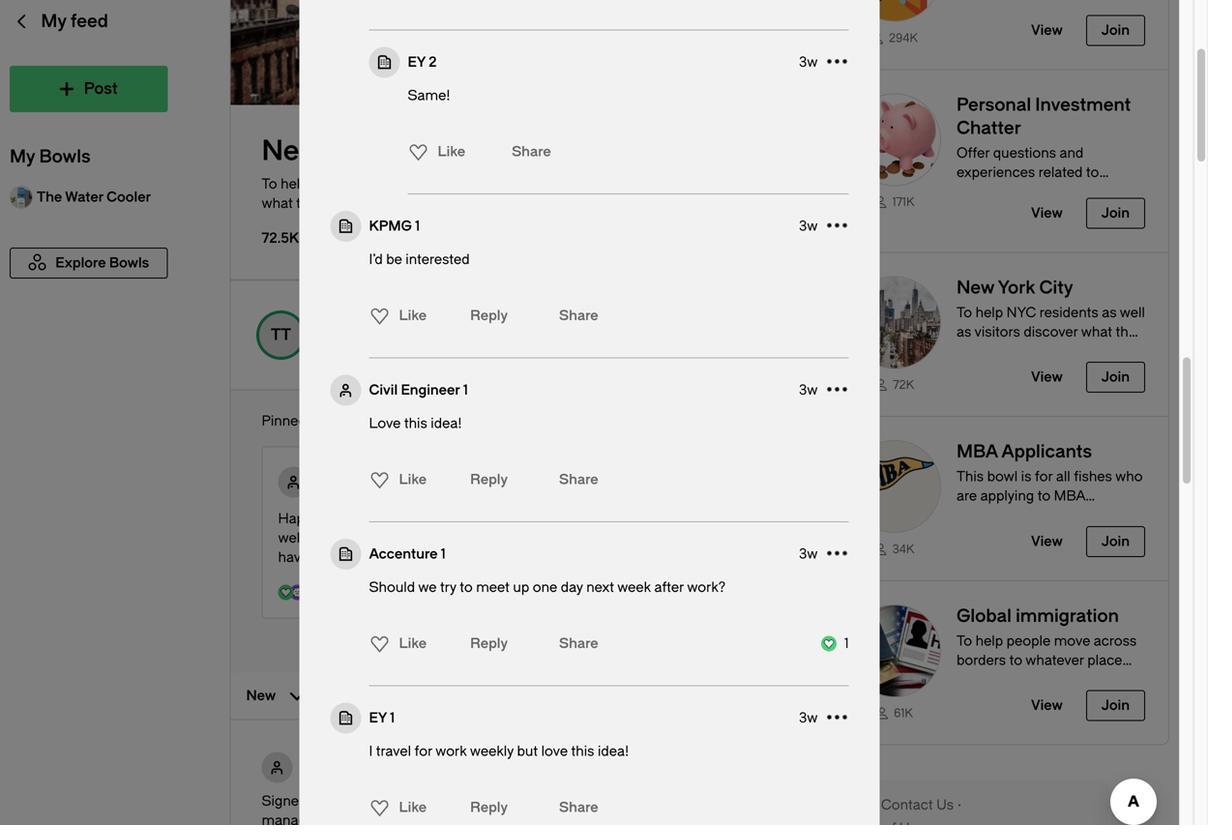 Task type: vqa. For each thing, say whether or not it's contained in the screenshot.
top more
no



Task type: locate. For each thing, give the bounding box(es) containing it.
idea!
[[431, 416, 462, 432], [598, 744, 629, 760]]

0 horizontal spatial idea!
[[431, 416, 462, 432]]

0 vertical spatial idea!
[[431, 416, 462, 432]]

popular
[[406, 196, 455, 212]]

share for love this idea!
[[560, 472, 599, 488]]

2 vertical spatial share button
[[552, 798, 599, 819]]

1 up the travel
[[390, 710, 395, 726]]

rections list menu down be
[[364, 297, 427, 335]]

for left all
[[454, 794, 472, 810]]

toogle identity image
[[369, 47, 400, 78], [331, 539, 362, 570], [331, 703, 362, 734], [262, 753, 293, 784]]

new
[[262, 135, 321, 167]]

share button
[[552, 469, 599, 491], [552, 634, 599, 655], [552, 798, 599, 819]]

civil engineer 1 button
[[369, 381, 468, 400]]

4 reply from the top
[[471, 800, 508, 816]]

0 horizontal spatial to
[[460, 580, 473, 596]]

as up city
[[454, 176, 469, 192]]

the inside the signed a lease recently… psa for all of you looking at moving … solil management literally the most inefficient property management i've eve
[[400, 813, 421, 826]]

like down the "i'd be interested"
[[399, 308, 427, 324]]

share button for love this idea!
[[552, 469, 599, 491]]

1 vertical spatial to
[[460, 580, 473, 596]]

like down "love this idea!"
[[399, 472, 427, 488]]

to
[[262, 176, 277, 192]]

34k
[[893, 543, 915, 556]]

3 reply button from the top
[[466, 629, 513, 660]]

rections list menu up well
[[403, 133, 466, 171]]

0 vertical spatial this
[[404, 416, 428, 432]]

1 vertical spatial toogle identity image
[[331, 375, 362, 406]]

1 horizontal spatial ey
[[408, 54, 426, 70]]

city
[[458, 196, 481, 212]]

world's
[[320, 196, 366, 212]]

3w for same!
[[800, 54, 818, 70]]

i
[[369, 744, 373, 760]]

toogle identity image left the accenture
[[331, 539, 362, 570]]

3 reply from the top
[[471, 636, 508, 652]]

for
[[415, 744, 433, 760], [454, 794, 472, 810]]

0 vertical spatial share button
[[552, 469, 599, 491]]

weekly
[[470, 744, 514, 760]]

well
[[425, 176, 450, 192]]

new york city to help nyc residents as well as visitors discover what the world's most popular city has to offer!
[[262, 135, 576, 212]]

1 horizontal spatial most
[[424, 813, 458, 826]]

3w
[[800, 54, 818, 70], [800, 218, 818, 234], [800, 382, 818, 398], [800, 546, 818, 562], [800, 710, 818, 726]]

0 horizontal spatial the
[[296, 196, 317, 212]]

the down the help
[[296, 196, 317, 212]]

toogle identity image for civil
[[331, 375, 362, 406]]

up
[[513, 580, 530, 596]]

3 share button from the top
[[552, 798, 599, 819]]

rections list menu down love
[[364, 461, 427, 499]]

1 vertical spatial for
[[454, 794, 472, 810]]

management down the moving at the bottom of the page
[[585, 813, 672, 826]]

0 vertical spatial for
[[415, 744, 433, 760]]

1 share button from the top
[[552, 469, 599, 491]]

property
[[528, 813, 582, 826]]

4 3w from the top
[[800, 546, 818, 562]]

0 horizontal spatial ey
[[369, 710, 387, 726]]

try
[[440, 580, 457, 596]]

1 vertical spatial ey
[[369, 710, 387, 726]]

most inside the new york city to help nyc residents as well as visitors discover what the world's most popular city has to offer!
[[369, 196, 403, 212]]

management
[[262, 813, 349, 826], [585, 813, 672, 826]]

the
[[296, 196, 317, 212], [400, 813, 421, 826]]

4 reply button from the top
[[466, 793, 513, 824]]

0 horizontal spatial most
[[369, 196, 403, 212]]

2 management from the left
[[585, 813, 672, 826]]

recently…
[[359, 794, 420, 810]]

0 horizontal spatial as
[[407, 176, 422, 192]]

share for i travel for work weekly but love this idea!
[[560, 800, 599, 816]]

share button for i travel for work weekly but love this idea!
[[552, 798, 599, 819]]

ey up i
[[369, 710, 387, 726]]

most down psa
[[424, 813, 458, 826]]

love this idea!
[[369, 416, 462, 432]]

61k link
[[849, 705, 942, 722]]

1 for kpmg 1
[[415, 218, 420, 234]]

1 vertical spatial idea!
[[598, 744, 629, 760]]

reply button for for
[[466, 793, 513, 824]]

0 vertical spatial toogle identity image
[[331, 211, 362, 242]]

0 horizontal spatial for
[[415, 744, 433, 760]]

2 toogle identity image from the top
[[331, 375, 362, 406]]

of
[[493, 794, 506, 810]]

1 horizontal spatial to
[[510, 196, 523, 212]]

civil engineer 1
[[369, 382, 468, 398]]

toogle identity image up "posts"
[[331, 375, 362, 406]]

1 right engineer
[[464, 382, 468, 398]]

reply
[[471, 308, 508, 324], [471, 472, 508, 488], [471, 636, 508, 652], [471, 800, 508, 816]]

3w for should we try to meet up one day next week after work?
[[800, 546, 818, 562]]

help
[[840, 798, 870, 814]]

0 horizontal spatial management
[[262, 813, 349, 826]]

1 reply from the top
[[471, 308, 508, 324]]

i'd be interested
[[369, 252, 470, 268]]

posts
[[310, 413, 346, 429]]

toogle identity image left kpmg
[[331, 211, 362, 242]]

3 3w from the top
[[800, 382, 818, 398]]

1 reply button from the top
[[466, 301, 513, 332]]

week
[[618, 580, 651, 596]]

to right has
[[510, 196, 523, 212]]

offer!
[[527, 196, 562, 212]]

share
[[512, 144, 552, 160], [560, 308, 599, 324], [560, 472, 599, 488], [560, 636, 599, 652], [560, 800, 599, 816]]

rections list menu for i'd be interested
[[364, 297, 427, 335]]

for left work
[[415, 744, 433, 760]]

294k button
[[826, 0, 1169, 69]]

this right the love
[[572, 744, 595, 760]]

2 reply from the top
[[471, 472, 508, 488]]

i'd
[[369, 252, 383, 268]]

1 vertical spatial the
[[400, 813, 421, 826]]

reply button
[[466, 301, 513, 332], [466, 465, 513, 496], [466, 629, 513, 660], [466, 793, 513, 824]]

1 horizontal spatial the
[[400, 813, 421, 826]]

to right try
[[460, 580, 473, 596]]

toogle identity image for ey 1
[[331, 703, 362, 734]]

ey for ey 1
[[369, 710, 387, 726]]

171k button
[[826, 70, 1169, 252]]

1 down popular
[[415, 218, 420, 234]]

idea! down engineer
[[431, 416, 462, 432]]

literally
[[352, 813, 397, 826]]

like right literally on the bottom
[[399, 800, 427, 816]]

0 horizontal spatial this
[[404, 416, 428, 432]]

1 vertical spatial most
[[424, 813, 458, 826]]

294k
[[890, 31, 919, 45]]

like for same!
[[438, 144, 466, 160]]

most down the residents
[[369, 196, 403, 212]]

1 for ey 1
[[390, 710, 395, 726]]

0 vertical spatial most
[[369, 196, 403, 212]]

rections list menu down the travel
[[364, 789, 427, 826]]

like
[[438, 144, 466, 160], [399, 308, 427, 324], [399, 472, 427, 488], [399, 636, 427, 652], [399, 800, 427, 816]]

5 3w from the top
[[800, 710, 818, 726]]

0 vertical spatial ey
[[408, 54, 426, 70]]

toogle identity image
[[331, 211, 362, 242], [331, 375, 362, 406]]

1 3w from the top
[[800, 54, 818, 70]]

solil
[[667, 794, 695, 810]]

0 horizontal spatial share button
[[504, 141, 552, 163]]

0 vertical spatial the
[[296, 196, 317, 212]]

as left well
[[407, 176, 422, 192]]

idea! up the moving at the bottom of the page
[[598, 744, 629, 760]]

the down recently…
[[400, 813, 421, 826]]

1 inside "button"
[[415, 218, 420, 234]]

1 horizontal spatial share button
[[552, 305, 599, 327]]

1 as from the left
[[407, 176, 422, 192]]

inefficient
[[461, 813, 525, 826]]

toogle identity image for ey 2
[[369, 47, 400, 78]]

management down a
[[262, 813, 349, 826]]

61k button
[[826, 582, 1169, 745]]

1 horizontal spatial management
[[585, 813, 672, 826]]

most
[[369, 196, 403, 212], [424, 813, 458, 826]]

34k link
[[849, 541, 942, 557]]

2 reply button from the top
[[466, 465, 513, 496]]

same!
[[408, 88, 451, 104]]

like up well
[[438, 144, 466, 160]]

toogle identity image left ey 1 button
[[331, 703, 362, 734]]

the inside the new york city to help nyc residents as well as visitors discover what the world's most popular city has to offer!
[[296, 196, 317, 212]]

ey 2 button
[[408, 53, 437, 72]]

1 vertical spatial share button
[[552, 634, 599, 655]]

rections list menu
[[403, 133, 466, 171], [364, 297, 427, 335], [364, 461, 427, 499], [364, 625, 427, 664], [364, 789, 427, 826]]

residents
[[345, 176, 404, 192]]

1 vertical spatial share button
[[552, 305, 599, 327]]

1 management from the left
[[262, 813, 349, 826]]

kpmg 1
[[369, 218, 420, 234]]

share button
[[504, 141, 552, 163], [552, 305, 599, 327]]

rections list menu for same!
[[403, 133, 466, 171]]

this
[[404, 416, 428, 432], [572, 744, 595, 760]]

ey left 2
[[408, 54, 426, 70]]

1 horizontal spatial for
[[454, 794, 472, 810]]

2 3w from the top
[[800, 218, 818, 234]]

1 horizontal spatial as
[[454, 176, 469, 192]]

1 vertical spatial this
[[572, 744, 595, 760]]

toogle identity image left ey 2 button
[[369, 47, 400, 78]]

1 toogle identity image from the top
[[331, 211, 362, 242]]

nyc
[[312, 176, 342, 192]]

1 horizontal spatial this
[[572, 744, 595, 760]]

for inside the signed a lease recently… psa for all of you looking at moving … solil management literally the most inefficient property management i've eve
[[454, 794, 472, 810]]

love
[[542, 744, 568, 760]]

engineer
[[401, 382, 460, 398]]

0 vertical spatial to
[[510, 196, 523, 212]]

reply for idea!
[[471, 472, 508, 488]]

share for i'd be interested
[[560, 308, 599, 324]]

this right love
[[404, 416, 428, 432]]

like for i travel for work weekly but love this idea!
[[399, 800, 427, 816]]

as
[[407, 176, 422, 192], [454, 176, 469, 192]]

2 share button from the top
[[552, 634, 599, 655]]

1 up try
[[441, 546, 446, 562]]

0 vertical spatial share button
[[504, 141, 552, 163]]



Task type: describe. For each thing, give the bounding box(es) containing it.
should
[[369, 580, 415, 596]]

members
[[302, 230, 365, 246]]

at
[[587, 794, 599, 810]]

what
[[262, 196, 293, 212]]

ey 1
[[369, 710, 395, 726]]

rections list menu for i travel for work weekly but love this idea!
[[364, 789, 427, 826]]

accenture 1 button
[[369, 545, 446, 564]]

72.5k
[[262, 230, 299, 246]]

toogle identity image for accenture 1
[[331, 539, 362, 570]]

help
[[281, 176, 308, 192]]

ey 2
[[408, 54, 437, 70]]

after
[[655, 580, 684, 596]]

help / contact us link
[[840, 796, 966, 816]]

kpmg 1 button
[[369, 217, 420, 236]]

work?
[[688, 580, 726, 596]]

all
[[475, 794, 490, 810]]

love
[[369, 416, 401, 432]]

be
[[386, 252, 403, 268]]

signed a lease recently… psa for all of you looking at moving … solil management literally the most inefficient property management i've eve
[[262, 794, 728, 826]]

171k link
[[849, 194, 942, 210]]

one
[[533, 580, 558, 596]]

most inside the signed a lease recently… psa for all of you looking at moving … solil management literally the most inefficient property management i've eve
[[424, 813, 458, 826]]

3w for i'd be interested
[[800, 218, 818, 234]]

you
[[509, 794, 533, 810]]

psa
[[423, 794, 451, 810]]

next
[[587, 580, 615, 596]]

i travel for work weekly but love this idea!
[[369, 744, 629, 760]]

ey 1 button
[[369, 709, 395, 728]]

toogle identity image for kpmg
[[331, 211, 362, 242]]

1 up 61k link
[[845, 636, 849, 652]]

lease
[[322, 794, 356, 810]]

we
[[418, 580, 437, 596]]

like for i'd be interested
[[399, 308, 427, 324]]

3w for i travel for work weekly but love this idea!
[[800, 710, 818, 726]]

34k button
[[826, 417, 1169, 581]]

72.5k members
[[262, 230, 365, 246]]

a
[[311, 794, 318, 810]]

travel
[[376, 744, 411, 760]]

signed
[[262, 794, 307, 810]]

1 for accenture 1
[[441, 546, 446, 562]]

/
[[874, 798, 878, 814]]

171k
[[893, 196, 915, 209]]

61k
[[895, 707, 914, 721]]

day
[[561, 580, 583, 596]]

2 as from the left
[[454, 176, 469, 192]]

3w for love this idea!
[[800, 382, 818, 398]]

…
[[654, 794, 663, 810]]

should we try to meet up one day next week after work?
[[369, 580, 726, 596]]

accenture 1
[[369, 546, 446, 562]]

civil
[[369, 382, 398, 398]]

2
[[429, 54, 437, 70]]

reply for for
[[471, 800, 508, 816]]

looking
[[536, 794, 583, 810]]

reply button for idea!
[[466, 465, 513, 496]]

contact
[[882, 798, 934, 814]]

to inside the new york city to help nyc residents as well as visitors discover what the world's most popular city has to offer!
[[510, 196, 523, 212]]

72k link
[[849, 377, 942, 393]]

pinned
[[262, 413, 307, 429]]

rections list menu down the should
[[364, 625, 427, 664]]

toogle identity image up "signed"
[[262, 753, 293, 784]]

ey for ey 2
[[408, 54, 426, 70]]

help / contact us
[[840, 798, 954, 814]]

moving
[[602, 794, 650, 810]]

us
[[937, 798, 954, 814]]

i've
[[676, 813, 698, 826]]

pinned posts
[[262, 413, 346, 429]]

work
[[436, 744, 467, 760]]

interested
[[406, 252, 470, 268]]

294k link
[[849, 30, 942, 46]]

reply for interested
[[471, 308, 508, 324]]

72k button
[[826, 253, 1169, 416]]

reply button for interested
[[466, 301, 513, 332]]

has
[[484, 196, 507, 212]]

york
[[326, 135, 384, 167]]

but
[[517, 744, 538, 760]]

rections list menu for love this idea!
[[364, 461, 427, 499]]

city
[[391, 135, 443, 167]]

visitors
[[472, 176, 518, 192]]

accenture
[[369, 546, 438, 562]]

like down we
[[399, 636, 427, 652]]

meet
[[476, 580, 510, 596]]

like for love this idea!
[[399, 472, 427, 488]]

1 horizontal spatial idea!
[[598, 744, 629, 760]]

discover
[[521, 176, 576, 192]]

kpmg
[[369, 218, 412, 234]]

72k
[[893, 378, 915, 392]]



